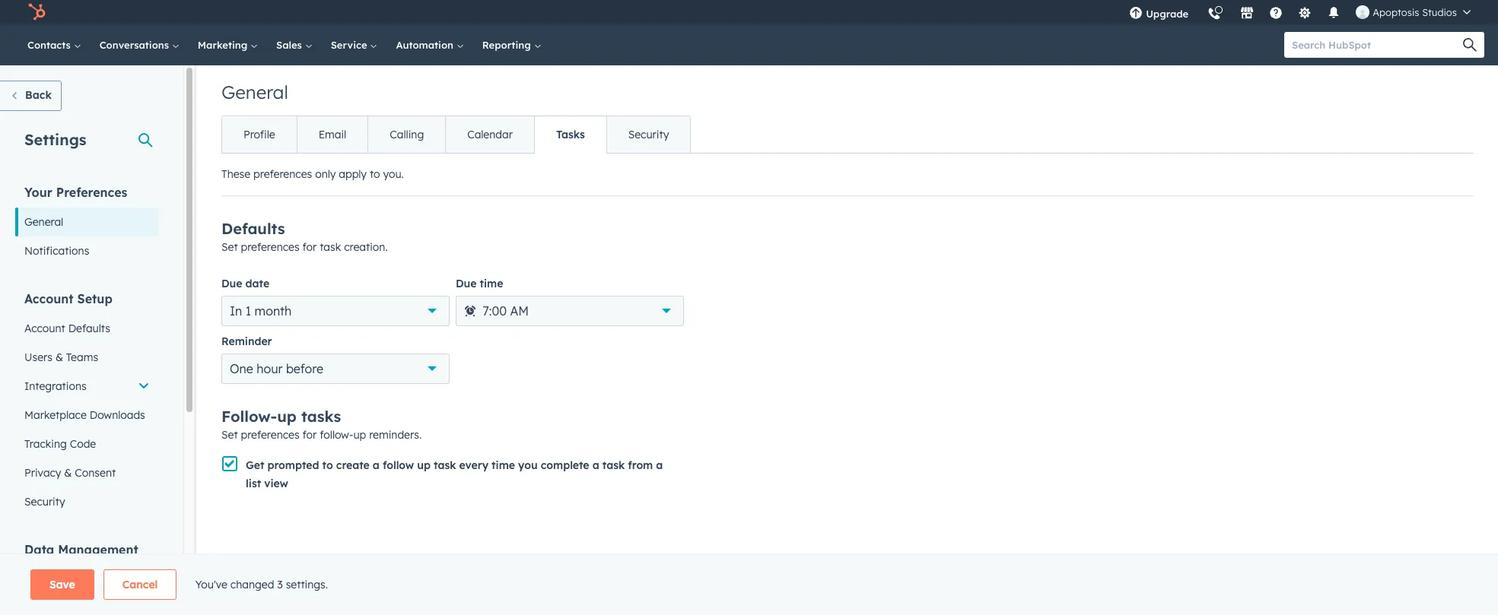 Task type: vqa. For each thing, say whether or not it's contained in the screenshot.
General
yes



Task type: locate. For each thing, give the bounding box(es) containing it.
1 vertical spatial defaults
[[68, 322, 110, 336]]

1 horizontal spatial general
[[221, 81, 288, 104]]

calling icon button
[[1202, 2, 1228, 24]]

consent
[[75, 467, 116, 480]]

set
[[221, 240, 238, 254], [221, 428, 238, 442]]

privacy
[[24, 467, 61, 480]]

1 horizontal spatial a
[[593, 459, 599, 473]]

2 horizontal spatial a
[[656, 459, 663, 473]]

0 vertical spatial general
[[221, 81, 288, 104]]

1 vertical spatial set
[[221, 428, 238, 442]]

account up account defaults
[[24, 291, 74, 307]]

general
[[221, 81, 288, 104], [24, 215, 63, 229]]

email link
[[297, 116, 368, 153]]

0 horizontal spatial a
[[373, 459, 380, 473]]

task left from
[[603, 459, 625, 473]]

from
[[628, 459, 653, 473]]

profile
[[244, 128, 275, 142]]

tasks
[[301, 407, 341, 426]]

follow-
[[320, 428, 353, 442]]

defaults up users & teams link
[[68, 322, 110, 336]]

marketplace
[[24, 409, 87, 422]]

get prompted to create a follow up task every time you complete a task from a list view
[[246, 459, 663, 491]]

automation link
[[387, 24, 473, 65]]

changed
[[230, 578, 274, 592]]

reporting
[[482, 39, 534, 51]]

notifications link
[[15, 237, 159, 266]]

integrations button
[[15, 372, 159, 401]]

0 vertical spatial for
[[303, 240, 317, 254]]

preferences down follow-
[[241, 428, 300, 442]]

0 vertical spatial time
[[480, 277, 503, 291]]

to left create
[[322, 459, 333, 473]]

0 vertical spatial &
[[55, 351, 63, 365]]

2 horizontal spatial task
[[603, 459, 625, 473]]

preferences
[[253, 167, 312, 181], [241, 240, 300, 254], [241, 428, 300, 442]]

1 for from the top
[[303, 240, 317, 254]]

0 vertical spatial security link
[[606, 116, 691, 153]]

1 horizontal spatial to
[[370, 167, 380, 181]]

1 horizontal spatial security
[[628, 128, 669, 142]]

sales
[[276, 39, 305, 51]]

list
[[246, 477, 261, 491]]

upgrade image
[[1130, 7, 1143, 21]]

2 set from the top
[[221, 428, 238, 442]]

for
[[303, 240, 317, 254], [303, 428, 317, 442]]

privacy & consent
[[24, 467, 116, 480]]

marketplaces button
[[1232, 0, 1264, 24]]

in
[[230, 304, 242, 319]]

complete
[[541, 459, 589, 473]]

search button
[[1456, 32, 1485, 58]]

due
[[221, 277, 242, 291], [456, 277, 477, 291]]

marketplace downloads
[[24, 409, 145, 422]]

1 vertical spatial security
[[24, 495, 65, 509]]

for left creation.
[[303, 240, 317, 254]]

1 horizontal spatial defaults
[[221, 219, 285, 238]]

profile link
[[222, 116, 297, 153]]

conversations
[[99, 39, 172, 51]]

0 vertical spatial preferences
[[253, 167, 312, 181]]

security link
[[606, 116, 691, 153], [15, 488, 159, 517]]

1 horizontal spatial &
[[64, 467, 72, 480]]

follow-
[[221, 407, 277, 426]]

1 vertical spatial preferences
[[241, 240, 300, 254]]

2 horizontal spatial up
[[417, 459, 431, 473]]

preferences inside the follow-up tasks set preferences for follow-up reminders.
[[241, 428, 300, 442]]

hubspot image
[[27, 3, 46, 21]]

2 for from the top
[[303, 428, 317, 442]]

0 horizontal spatial to
[[322, 459, 333, 473]]

time left you
[[492, 459, 515, 473]]

0 vertical spatial defaults
[[221, 219, 285, 238]]

up inside get prompted to create a follow up task every time you complete a task from a list view
[[417, 459, 431, 473]]

general down your
[[24, 215, 63, 229]]

1 vertical spatial &
[[64, 467, 72, 480]]

follow
[[383, 459, 414, 473]]

users & teams
[[24, 351, 98, 365]]

2 vertical spatial preferences
[[241, 428, 300, 442]]

time
[[480, 277, 503, 291], [492, 459, 515, 473]]

0 horizontal spatial general
[[24, 215, 63, 229]]

help button
[[1264, 0, 1289, 24]]

tara schultz image
[[1356, 5, 1370, 19]]

1 horizontal spatial due
[[456, 277, 477, 291]]

1 vertical spatial for
[[303, 428, 317, 442]]

code
[[70, 438, 96, 451]]

1 horizontal spatial task
[[434, 459, 456, 473]]

2 vertical spatial up
[[417, 459, 431, 473]]

to
[[370, 167, 380, 181], [322, 459, 333, 473]]

1 horizontal spatial up
[[353, 428, 366, 442]]

0 vertical spatial set
[[221, 240, 238, 254]]

set up due date
[[221, 240, 238, 254]]

cancel button
[[103, 570, 177, 600]]

calling link
[[368, 116, 445, 153]]

every
[[459, 459, 489, 473]]

1 set from the top
[[221, 240, 238, 254]]

for down tasks
[[303, 428, 317, 442]]

data
[[24, 543, 54, 558]]

these preferences only apply to you.
[[221, 167, 404, 181]]

tasks link
[[534, 116, 606, 153]]

get
[[246, 459, 264, 473]]

setup
[[77, 291, 112, 307]]

you.
[[383, 167, 404, 181]]

a left the "follow"
[[373, 459, 380, 473]]

1 vertical spatial up
[[353, 428, 366, 442]]

set down follow-
[[221, 428, 238, 442]]

2 due from the left
[[456, 277, 477, 291]]

calling
[[390, 128, 424, 142]]

& for users
[[55, 351, 63, 365]]

& right users
[[55, 351, 63, 365]]

1 horizontal spatial security link
[[606, 116, 691, 153]]

conversations link
[[90, 24, 189, 65]]

security
[[628, 128, 669, 142], [24, 495, 65, 509]]

0 vertical spatial account
[[24, 291, 74, 307]]

0 horizontal spatial security
[[24, 495, 65, 509]]

task left every on the left of page
[[434, 459, 456, 473]]

one
[[230, 362, 253, 377]]

task
[[320, 240, 341, 254], [434, 459, 456, 473], [603, 459, 625, 473]]

a right from
[[656, 459, 663, 473]]

0 vertical spatial security
[[628, 128, 669, 142]]

1 vertical spatial account
[[24, 322, 65, 336]]

time up 7:00
[[480, 277, 503, 291]]

& for privacy
[[64, 467, 72, 480]]

a right complete
[[593, 459, 599, 473]]

menu
[[1120, 0, 1480, 30]]

for inside defaults set preferences for task creation.
[[303, 240, 317, 254]]

&
[[55, 351, 63, 365], [64, 467, 72, 480]]

defaults up date
[[221, 219, 285, 238]]

upgrade
[[1146, 8, 1189, 20]]

security for security link to the bottom
[[24, 495, 65, 509]]

security inside account setup element
[[24, 495, 65, 509]]

back
[[25, 88, 52, 102]]

general up profile link
[[221, 81, 288, 104]]

& right privacy
[[64, 467, 72, 480]]

preferences up date
[[241, 240, 300, 254]]

time inside get prompted to create a follow up task every time you complete a task from a list view
[[492, 459, 515, 473]]

defaults inside the account defaults link
[[68, 322, 110, 336]]

1 vertical spatial to
[[322, 459, 333, 473]]

automation
[[396, 39, 456, 51]]

up right the "follow"
[[417, 459, 431, 473]]

0 horizontal spatial &
[[55, 351, 63, 365]]

contacts link
[[18, 24, 90, 65]]

general inside your preferences 'element'
[[24, 215, 63, 229]]

1 vertical spatial time
[[492, 459, 515, 473]]

up
[[277, 407, 297, 426], [353, 428, 366, 442], [417, 459, 431, 473]]

marketing
[[198, 39, 250, 51]]

up up create
[[353, 428, 366, 442]]

up left tasks
[[277, 407, 297, 426]]

Search HubSpot search field
[[1285, 32, 1471, 58]]

0 vertical spatial to
[[370, 167, 380, 181]]

1 account from the top
[[24, 291, 74, 307]]

tracking
[[24, 438, 67, 451]]

task left creation.
[[320, 240, 341, 254]]

0 horizontal spatial defaults
[[68, 322, 110, 336]]

calling icon image
[[1208, 8, 1222, 21]]

0 horizontal spatial due
[[221, 277, 242, 291]]

navigation
[[221, 116, 691, 154]]

your preferences
[[24, 185, 127, 200]]

reminder
[[221, 335, 272, 349]]

users
[[24, 351, 52, 365]]

1 vertical spatial general
[[24, 215, 63, 229]]

0 horizontal spatial security link
[[15, 488, 159, 517]]

0 horizontal spatial up
[[277, 407, 297, 426]]

preferences left only
[[253, 167, 312, 181]]

downloads
[[90, 409, 145, 422]]

0 horizontal spatial task
[[320, 240, 341, 254]]

2 account from the top
[[24, 322, 65, 336]]

your
[[24, 185, 52, 200]]

1 vertical spatial security link
[[15, 488, 159, 517]]

1 due from the left
[[221, 277, 242, 291]]

account up users
[[24, 322, 65, 336]]

to left "you."
[[370, 167, 380, 181]]

2 a from the left
[[593, 459, 599, 473]]

defaults
[[221, 219, 285, 238], [68, 322, 110, 336]]



Task type: describe. For each thing, give the bounding box(es) containing it.
marketplaces image
[[1241, 7, 1254, 21]]

to inside get prompted to create a follow up task every time you complete a task from a list view
[[322, 459, 333, 473]]

date
[[245, 277, 270, 291]]

3 a from the left
[[656, 459, 663, 473]]

defaults set preferences for task creation.
[[221, 219, 388, 254]]

properties
[[24, 573, 76, 587]]

preferences
[[56, 185, 127, 200]]

in 1 month button
[[221, 296, 450, 327]]

these
[[221, 167, 251, 181]]

1 a from the left
[[373, 459, 380, 473]]

studios
[[1423, 6, 1457, 18]]

account setup
[[24, 291, 112, 307]]

you
[[518, 459, 538, 473]]

follow-up tasks set preferences for follow-up reminders.
[[221, 407, 422, 442]]

sales link
[[267, 24, 322, 65]]

3
[[277, 578, 283, 592]]

data management element
[[15, 542, 159, 616]]

save button
[[30, 570, 94, 600]]

menu containing apoptosis studios
[[1120, 0, 1480, 30]]

reminders.
[[369, 428, 422, 442]]

one hour before button
[[221, 354, 450, 384]]

1
[[246, 304, 251, 319]]

teams
[[66, 351, 98, 365]]

in 1 month
[[230, 304, 292, 319]]

one hour before
[[230, 362, 323, 377]]

settings
[[24, 130, 86, 149]]

0 vertical spatial up
[[277, 407, 297, 426]]

preferences inside defaults set preferences for task creation.
[[241, 240, 300, 254]]

due date
[[221, 277, 270, 291]]

help image
[[1270, 7, 1283, 21]]

notifications button
[[1321, 0, 1347, 24]]

service
[[331, 39, 370, 51]]

notifications
[[24, 244, 89, 258]]

settings.
[[286, 578, 328, 592]]

management
[[58, 543, 138, 558]]

defaults inside defaults set preferences for task creation.
[[221, 219, 285, 238]]

contacts
[[27, 39, 74, 51]]

creation.
[[344, 240, 388, 254]]

general link
[[15, 208, 159, 237]]

hour
[[257, 362, 283, 377]]

for inside the follow-up tasks set preferences for follow-up reminders.
[[303, 428, 317, 442]]

hubspot link
[[18, 3, 57, 21]]

before
[[286, 362, 323, 377]]

set inside defaults set preferences for task creation.
[[221, 240, 238, 254]]

email
[[319, 128, 346, 142]]

7:00 am
[[483, 304, 529, 319]]

security for topmost security link
[[628, 128, 669, 142]]

account defaults
[[24, 322, 110, 336]]

due for due time
[[456, 277, 477, 291]]

back link
[[0, 81, 62, 111]]

view
[[264, 477, 288, 491]]

integrations
[[24, 380, 87, 393]]

account defaults link
[[15, 314, 159, 343]]

settings image
[[1299, 7, 1312, 21]]

reporting link
[[473, 24, 551, 65]]

calendar
[[467, 128, 513, 142]]

am
[[510, 304, 529, 319]]

apoptosis studios button
[[1347, 0, 1480, 24]]

notifications image
[[1327, 7, 1341, 21]]

account for account defaults
[[24, 322, 65, 336]]

set inside the follow-up tasks set preferences for follow-up reminders.
[[221, 428, 238, 442]]

only
[[315, 167, 336, 181]]

data management
[[24, 543, 138, 558]]

your preferences element
[[15, 184, 159, 266]]

navigation containing profile
[[221, 116, 691, 154]]

settings link
[[1289, 0, 1321, 24]]

apoptosis studios
[[1373, 6, 1457, 18]]

users & teams link
[[15, 343, 159, 372]]

tracking code
[[24, 438, 96, 451]]

you've changed 3 settings.
[[195, 578, 328, 592]]

prompted
[[268, 459, 319, 473]]

7:00
[[483, 304, 507, 319]]

tracking code link
[[15, 430, 159, 459]]

month
[[255, 304, 292, 319]]

calendar link
[[445, 116, 534, 153]]

privacy & consent link
[[15, 459, 159, 488]]

service link
[[322, 24, 387, 65]]

marketplace downloads link
[[15, 401, 159, 430]]

marketing link
[[189, 24, 267, 65]]

tasks
[[556, 128, 585, 142]]

account for account setup
[[24, 291, 74, 307]]

account setup element
[[15, 291, 159, 517]]

task inside defaults set preferences for task creation.
[[320, 240, 341, 254]]

due for due date
[[221, 277, 242, 291]]

search image
[[1464, 38, 1477, 52]]

properties link
[[15, 565, 159, 594]]



